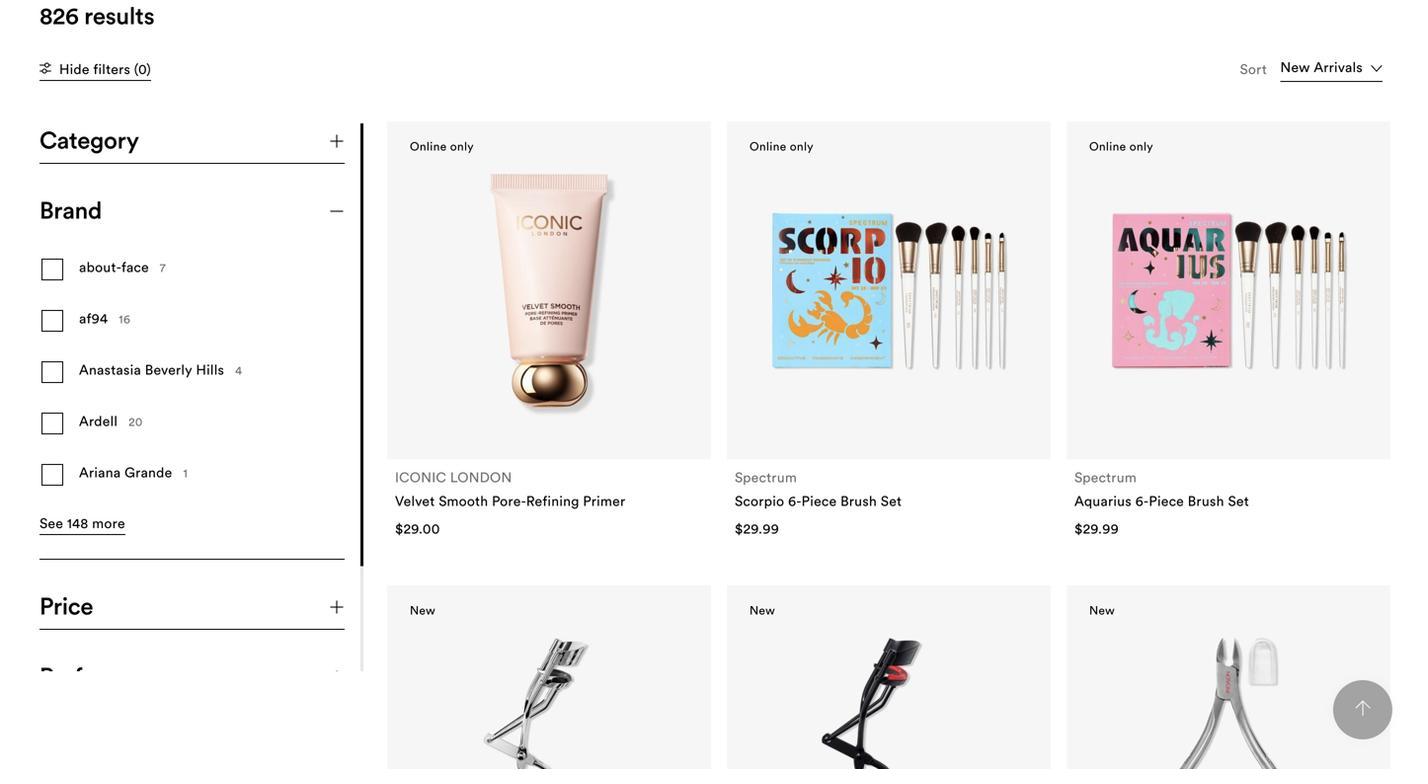 Task type: locate. For each thing, give the bounding box(es) containing it.
$29.99 inside spectrum scorpio 6-piece brush set $29.99
[[735, 520, 779, 538]]

spectrum up the aquarius
[[1075, 469, 1137, 486]]

$29.99
[[735, 520, 779, 538], [1075, 520, 1119, 538]]

0 horizontal spatial online
[[410, 139, 447, 154]]

new for third new link from right
[[410, 603, 436, 618]]

1 horizontal spatial online
[[750, 139, 787, 154]]

1 only from the left
[[450, 139, 474, 154]]

piece for scorpio
[[802, 492, 837, 510]]

(0)
[[134, 60, 151, 78]]

None checkbox
[[40, 257, 345, 282]]

ariana grande
[[79, 464, 172, 481]]

1 $29.99 from the left
[[735, 520, 779, 538]]

$29.99 down scorpio
[[735, 520, 779, 538]]

set inside spectrum aquarius 6-piece brush set $29.99
[[1228, 492, 1249, 510]]

1 horizontal spatial online only
[[750, 139, 814, 154]]

brush
[[841, 492, 877, 510], [1188, 492, 1224, 510]]

6-
[[788, 492, 802, 510], [1135, 492, 1149, 510]]

2 online only from the left
[[750, 139, 814, 154]]

1 horizontal spatial spectrum
[[1075, 469, 1137, 486]]

1 set from the left
[[881, 492, 902, 510]]

preferences
[[40, 661, 165, 692]]

$29.99 inside spectrum aquarius 6-piece brush set $29.99
[[1075, 520, 1119, 538]]

iconic london velvet smooth pore-refining primer $29.00
[[395, 469, 626, 538]]

online
[[410, 139, 447, 154], [750, 139, 787, 154], [1089, 139, 1126, 154]]

2 brush from the left
[[1188, 492, 1224, 510]]

af94
[[79, 309, 108, 327]]

6- right the aquarius
[[1135, 492, 1149, 510]]

online only
[[410, 139, 474, 154], [750, 139, 814, 154], [1089, 139, 1153, 154]]

spectrum
[[735, 469, 797, 486], [1075, 469, 1137, 486]]

spectrum for aquarius
[[1075, 469, 1137, 486]]

1 horizontal spatial only
[[790, 139, 814, 154]]

0 horizontal spatial 6-
[[788, 492, 802, 510]]

6- right scorpio
[[788, 492, 802, 510]]

price
[[40, 591, 93, 621]]

1 horizontal spatial piece
[[1149, 492, 1184, 510]]

new
[[1280, 58, 1310, 76], [410, 603, 436, 618], [750, 603, 775, 618], [1089, 603, 1115, 618]]

spectrum up scorpio
[[735, 469, 797, 486]]

spectrum scorpio 6-piece brush set image
[[759, 161, 1018, 420]]

0 horizontal spatial spectrum
[[735, 469, 797, 486]]

iconic london velvet smooth pore-refining primer image
[[420, 161, 679, 420]]

new link
[[387, 586, 711, 769], [727, 586, 1051, 769], [1067, 586, 1391, 769]]

0 horizontal spatial set
[[881, 492, 902, 510]]

6- for aquarius
[[1135, 492, 1149, 510]]

hide filters (0)
[[59, 60, 151, 78]]

6- inside spectrum aquarius 6-piece brush set $29.99
[[1135, 492, 1149, 510]]

2 horizontal spatial new link
[[1067, 586, 1391, 769]]

$29.99 down the aquarius
[[1075, 520, 1119, 538]]

brush inside spectrum scorpio 6-piece brush set $29.99
[[841, 492, 877, 510]]

spectrum aquarius 6-piece brush set image
[[1099, 161, 1358, 420]]

None checkbox
[[40, 308, 345, 334], [40, 359, 345, 385], [40, 411, 345, 437], [40, 462, 345, 488], [40, 308, 345, 334], [40, 359, 345, 385], [40, 411, 345, 437], [40, 462, 345, 488]]

brush for aquarius 6-piece brush set
[[1188, 492, 1224, 510]]

revlon full jaw cuticle nipper image
[[1099, 625, 1358, 769]]

0 horizontal spatial piece
[[802, 492, 837, 510]]

2 horizontal spatial online
[[1089, 139, 1126, 154]]

piece right the aquarius
[[1149, 492, 1184, 510]]

3 online only from the left
[[1089, 139, 1153, 154]]

2 6- from the left
[[1135, 492, 1149, 510]]

piece inside spectrum aquarius 6-piece brush set $29.99
[[1149, 492, 1184, 510]]

0 horizontal spatial online only
[[410, 139, 474, 154]]

piece
[[802, 492, 837, 510], [1149, 492, 1184, 510]]

only for spectrum aquarius 6-piece brush set $29.99
[[1130, 139, 1153, 154]]

0 horizontal spatial only
[[450, 139, 474, 154]]

only
[[450, 139, 474, 154], [790, 139, 814, 154], [1130, 139, 1153, 154]]

online only for spectrum scorpio 6-piece brush set $29.99
[[750, 139, 814, 154]]

3 online from the left
[[1089, 139, 1126, 154]]

1 horizontal spatial set
[[1228, 492, 1249, 510]]

spectrum scorpio 6-piece brush set $29.99
[[735, 469, 902, 538]]

1 horizontal spatial new link
[[727, 586, 1051, 769]]

16
[[119, 311, 131, 326]]

4
[[235, 363, 242, 378]]

grande
[[125, 464, 172, 481]]

1 online from the left
[[410, 139, 447, 154]]

2 set from the left
[[1228, 492, 1249, 510]]

2 horizontal spatial only
[[1130, 139, 1153, 154]]

see  148  more
[[40, 515, 125, 532]]

online for spectrum aquarius 6-piece brush set $29.99
[[1089, 139, 1126, 154]]

2 only from the left
[[790, 139, 814, 154]]

iconic
[[395, 469, 447, 486]]

0 horizontal spatial new link
[[387, 586, 711, 769]]

1 horizontal spatial $29.99
[[1075, 520, 1119, 538]]

$29.00
[[395, 520, 440, 538]]

2 online from the left
[[750, 139, 787, 154]]

more
[[92, 515, 125, 532]]

2 $29.99 from the left
[[1075, 520, 1119, 538]]

1 piece from the left
[[802, 492, 837, 510]]

2 spectrum from the left
[[1075, 469, 1137, 486]]

piece right scorpio
[[802, 492, 837, 510]]

1 horizontal spatial 6-
[[1135, 492, 1149, 510]]

spectrum inside spectrum scorpio 6-piece brush set $29.99
[[735, 469, 797, 486]]

2 horizontal spatial online only
[[1089, 139, 1153, 154]]

1 horizontal spatial brush
[[1188, 492, 1224, 510]]

3 new link from the left
[[1067, 586, 1391, 769]]

beverly
[[145, 361, 192, 379]]

1 brush from the left
[[841, 492, 877, 510]]

Sort field
[[1280, 57, 1383, 82]]

scorpio
[[735, 492, 784, 510]]

spectrum inside spectrum aquarius 6-piece brush set $29.99
[[1075, 469, 1137, 486]]

20
[[129, 414, 143, 429]]

6- inside spectrum scorpio 6-piece brush set $29.99
[[788, 492, 802, 510]]

0 horizontal spatial $29.99
[[735, 520, 779, 538]]

7
[[160, 260, 166, 275]]

refining
[[526, 492, 579, 510]]

1 online only from the left
[[410, 139, 474, 154]]

3 only from the left
[[1130, 139, 1153, 154]]

set
[[881, 492, 902, 510], [1228, 492, 1249, 510]]

results
[[84, 0, 154, 31]]

1 spectrum from the left
[[735, 469, 797, 486]]

0 horizontal spatial brush
[[841, 492, 877, 510]]

piece inside spectrum scorpio 6-piece brush set $29.99
[[802, 492, 837, 510]]

1 6- from the left
[[788, 492, 802, 510]]

$29.99 for spectrum scorpio 6-piece brush set $29.99
[[735, 520, 779, 538]]

london
[[450, 469, 512, 486]]

brush inside spectrum aquarius 6-piece brush set $29.99
[[1188, 492, 1224, 510]]

velvet
[[395, 492, 435, 510]]

set inside spectrum scorpio 6-piece brush set $29.99
[[881, 492, 902, 510]]

2 piece from the left
[[1149, 492, 1184, 510]]

826 results
[[40, 0, 154, 31]]



Task type: vqa. For each thing, say whether or not it's contained in the screenshot.
Search Box
no



Task type: describe. For each thing, give the bounding box(es) containing it.
about-face
[[79, 258, 149, 276]]

category
[[40, 125, 139, 155]]

brush for scorpio 6-piece brush set
[[841, 492, 877, 510]]

1
[[183, 466, 188, 480]]

set for scorpio 6-piece brush set
[[881, 492, 902, 510]]

online for spectrum scorpio 6-piece brush set $29.99
[[750, 139, 787, 154]]

filters
[[93, 60, 130, 78]]

new inside sort field
[[1280, 58, 1310, 76]]

withicon image
[[40, 62, 51, 74]]

148
[[67, 515, 88, 532]]

1 new link from the left
[[387, 586, 711, 769]]

online for iconic london velvet smooth pore-refining primer $29.00
[[410, 139, 447, 154]]

sort
[[1240, 60, 1267, 78]]

2 new link from the left
[[727, 586, 1051, 769]]

primer
[[583, 492, 626, 510]]

6- for scorpio
[[788, 492, 802, 510]]

arrivals
[[1314, 58, 1363, 76]]

see
[[40, 515, 63, 532]]

anastasia
[[79, 361, 141, 379]]

back to top image
[[1355, 701, 1371, 716]]

hills
[[196, 361, 224, 379]]

spectrum for scorpio
[[735, 469, 797, 486]]

anastasia beverly hills
[[79, 361, 224, 379]]

aquarius
[[1075, 492, 1132, 510]]

only for spectrum scorpio 6-piece brush set $29.99
[[790, 139, 814, 154]]

revlon lash curler for natural curl image
[[420, 625, 679, 769]]

only for iconic london velvet smooth pore-refining primer $29.00
[[450, 139, 474, 154]]

brand
[[40, 195, 102, 225]]

hide filters (0) button
[[40, 59, 151, 81]]

spectrum aquarius 6-piece brush set $29.99
[[1075, 469, 1249, 538]]

none checkbox containing about-face
[[40, 257, 345, 282]]

new for 3rd new link
[[1089, 603, 1115, 618]]

826
[[40, 0, 79, 31]]

face
[[121, 258, 149, 276]]

smooth
[[439, 492, 488, 510]]

set for aquarius 6-piece brush set
[[1228, 492, 1249, 510]]

online only for spectrum aquarius 6-piece brush set $29.99
[[1089, 139, 1153, 154]]

revlon extra curl eyelash curler image
[[759, 625, 1018, 769]]

$29.99 for spectrum aquarius 6-piece brush set $29.99
[[1075, 520, 1119, 538]]

hide
[[59, 60, 90, 78]]

see  148  more button
[[40, 515, 125, 535]]

piece for aquarius
[[1149, 492, 1184, 510]]

ardell
[[79, 412, 118, 430]]

new for second new link
[[750, 603, 775, 618]]

pore-
[[492, 492, 526, 510]]

new arrivals
[[1280, 58, 1363, 76]]

online only for iconic london velvet smooth pore-refining primer $29.00
[[410, 139, 474, 154]]

ariana
[[79, 464, 121, 481]]

about-
[[79, 258, 121, 276]]



